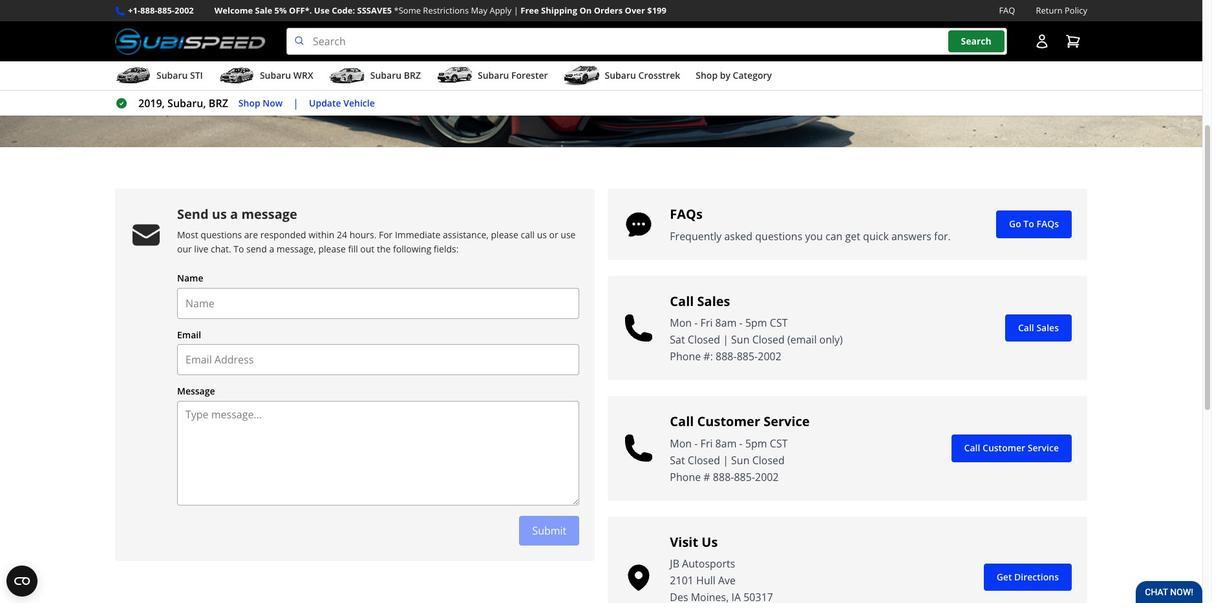 Task type: vqa. For each thing, say whether or not it's contained in the screenshot.
the "Subaru" in the Subaru WRX "dropdown button"
yes



Task type: describe. For each thing, give the bounding box(es) containing it.
chat.
[[211, 243, 231, 256]]

email
[[177, 329, 201, 341]]

shop now link
[[238, 96, 283, 111]]

our
[[177, 243, 192, 256]]

5pm inside call sales mon - fri 8am - 5pm cst sat closed | sun closed (email only) phone #: 888-885-2002
[[745, 316, 767, 330]]

2002 inside call sales mon - fri 8am - 5pm cst sat closed | sun closed (email only) phone #: 888-885-2002
[[758, 350, 782, 364]]

out
[[360, 243, 375, 256]]

name
[[177, 272, 203, 285]]

asked
[[724, 229, 753, 244]]

update vehicle button
[[309, 96, 375, 111]]

1 vertical spatial us
[[537, 229, 547, 241]]

restrictions
[[423, 5, 469, 16]]

call sales
[[1018, 322, 1059, 334]]

phone inside call sales mon - fri 8am - 5pm cst sat closed | sun closed (email only) phone #: 888-885-2002
[[670, 350, 701, 364]]

shop by category
[[696, 69, 772, 82]]

mon inside call customer service mon - fri 8am - 5pm cst sat closed | sun closed phone # 888-885-2002
[[670, 437, 692, 451]]

frequently
[[670, 229, 722, 244]]

jb
[[670, 557, 680, 572]]

customer for call customer service
[[983, 442, 1026, 455]]

open widget image
[[6, 566, 38, 597]]

sales for call sales
[[1037, 322, 1059, 334]]

0 vertical spatial 2002
[[175, 5, 194, 16]]

go to faqs
[[1009, 218, 1059, 230]]

sales for call sales mon - fri 8am - 5pm cst sat closed | sun closed (email only) phone #: 888-885-2002
[[697, 293, 730, 310]]

service for call customer service
[[1028, 442, 1059, 455]]

submit button
[[519, 516, 580, 546]]

message
[[241, 206, 297, 223]]

crosstrek
[[639, 69, 680, 82]]

a subaru crosstrek thumbnail image image
[[564, 66, 600, 85]]

0 vertical spatial 888-
[[140, 5, 157, 16]]

888- inside call sales mon - fri 8am - 5pm cst sat closed | sun closed (email only) phone #: 888-885-2002
[[716, 350, 737, 364]]

hull
[[696, 574, 716, 588]]

visit
[[670, 534, 698, 551]]

within
[[309, 229, 335, 241]]

subaru,
[[168, 96, 206, 111]]

get directions
[[997, 571, 1059, 584]]

visit us jb autosports 2101 hull ave
[[670, 534, 736, 588]]

service for call customer service mon - fri 8am - 5pm cst sat closed | sun closed phone # 888-885-2002
[[764, 413, 810, 431]]

answers
[[892, 229, 932, 244]]

0 horizontal spatial brz
[[209, 96, 228, 111]]

a subaru wrx thumbnail image image
[[218, 66, 255, 85]]

us
[[702, 534, 718, 551]]

assistance,
[[443, 229, 489, 241]]

subaru sti
[[156, 69, 203, 82]]

2019, subaru, brz
[[138, 96, 228, 111]]

brz inside subaru brz dropdown button
[[404, 69, 421, 82]]

autosports
[[682, 557, 735, 572]]

subaru brz
[[370, 69, 421, 82]]

submit
[[532, 524, 567, 538]]

phone inside call customer service mon - fri 8am - 5pm cst sat closed | sun closed phone # 888-885-2002
[[670, 470, 701, 485]]

return
[[1036, 5, 1063, 16]]

forester
[[511, 69, 548, 82]]

on
[[580, 5, 592, 16]]

call customer service link
[[952, 435, 1072, 463]]

shipping
[[541, 5, 577, 16]]

live
[[194, 243, 208, 256]]

5%
[[275, 5, 287, 16]]

message
[[177, 385, 215, 398]]

shop for shop now
[[238, 97, 260, 109]]

free
[[521, 5, 539, 16]]

1 horizontal spatial faqs
[[1037, 218, 1059, 230]]

immediate
[[395, 229, 441, 241]]

#:
[[704, 350, 713, 364]]

#
[[704, 470, 710, 485]]

category
[[733, 69, 772, 82]]

subaru wrx
[[260, 69, 313, 82]]

code:
[[332, 5, 355, 16]]

over
[[625, 5, 645, 16]]

subaru for subaru wrx
[[260, 69, 291, 82]]

sssave5
[[357, 5, 392, 16]]

faq
[[999, 5, 1015, 16]]

welcome
[[215, 5, 253, 16]]

get
[[997, 571, 1012, 584]]

0 vertical spatial a
[[230, 206, 238, 223]]

orders
[[594, 5, 623, 16]]

questions inside "faqs frequently asked questions you can get quick answers for."
[[755, 229, 803, 244]]

call for call customer service
[[964, 442, 980, 455]]

call for call customer service mon - fri 8am - 5pm cst sat closed | sun closed phone # 888-885-2002
[[670, 413, 694, 431]]

$199
[[647, 5, 667, 16]]

shop now
[[238, 97, 283, 109]]

get directions link
[[984, 564, 1072, 592]]

a subaru forester thumbnail image image
[[436, 66, 473, 85]]

fill
[[348, 243, 358, 256]]

subaru crosstrek
[[605, 69, 680, 82]]

+1-888-885-2002 link
[[128, 4, 194, 18]]

*some
[[394, 5, 421, 16]]

sat inside call customer service mon - fri 8am - 5pm cst sat closed | sun closed phone # 888-885-2002
[[670, 454, 685, 468]]

vehicle
[[343, 97, 375, 109]]

send
[[246, 243, 267, 256]]

customer for call customer service mon - fri 8am - 5pm cst sat closed | sun closed phone # 888-885-2002
[[697, 413, 760, 431]]

call sales link
[[1005, 315, 1072, 342]]

subaru sti button
[[115, 64, 203, 90]]

most
[[177, 229, 198, 241]]

| inside call sales mon - fri 8am - 5pm cst sat closed | sun closed (email only) phone #: 888-885-2002
[[723, 333, 729, 347]]

885- inside call sales mon - fri 8am - 5pm cst sat closed | sun closed (email only) phone #: 888-885-2002
[[737, 350, 758, 364]]

update vehicle
[[309, 97, 375, 109]]

the
[[377, 243, 391, 256]]

2019,
[[138, 96, 165, 111]]

may
[[471, 5, 488, 16]]

use
[[314, 5, 330, 16]]

hours.
[[350, 229, 377, 241]]

questions inside send us a message most questions are responded within 24 hours. for immediate assistance, please call us or use our live chat. to send a message, please fill out the following fields:
[[201, 229, 242, 241]]

ave
[[718, 574, 736, 588]]



Task type: locate. For each thing, give the bounding box(es) containing it.
to inside the go to faqs link
[[1024, 218, 1034, 230]]

3 subaru from the left
[[370, 69, 402, 82]]

a
[[230, 206, 238, 223], [269, 243, 274, 256]]

subaru forester
[[478, 69, 548, 82]]

1 subaru from the left
[[156, 69, 188, 82]]

subaru crosstrek button
[[564, 64, 680, 90]]

policy
[[1065, 5, 1088, 16]]

a right send on the left top
[[269, 243, 274, 256]]

subaru for subaru sti
[[156, 69, 188, 82]]

faqs up the frequently
[[670, 206, 703, 223]]

1 5pm from the top
[[745, 316, 767, 330]]

1 vertical spatial 888-
[[716, 350, 737, 364]]

faqs inside "faqs frequently asked questions you can get quick answers for."
[[670, 206, 703, 223]]

0 vertical spatial service
[[764, 413, 810, 431]]

call for call sales mon - fri 8am - 5pm cst sat closed | sun closed (email only) phone #: 888-885-2002
[[670, 293, 694, 310]]

2 vertical spatial 2002
[[755, 470, 779, 485]]

1 horizontal spatial please
[[491, 229, 518, 241]]

mon
[[670, 316, 692, 330], [670, 437, 692, 451]]

1 vertical spatial cst
[[770, 437, 788, 451]]

sti
[[190, 69, 203, 82]]

call
[[521, 229, 535, 241]]

a subaru sti thumbnail image image
[[115, 66, 151, 85]]

1 fri from the top
[[701, 316, 713, 330]]

2 5pm from the top
[[745, 437, 767, 451]]

-
[[695, 316, 698, 330], [739, 316, 743, 330], [695, 437, 698, 451], [739, 437, 743, 451]]

use
[[561, 229, 576, 241]]

1 vertical spatial 8am
[[716, 437, 737, 451]]

0 vertical spatial brz
[[404, 69, 421, 82]]

2002 right the #
[[755, 470, 779, 485]]

mon inside call sales mon - fri 8am - 5pm cst sat closed | sun closed (email only) phone #: 888-885-2002
[[670, 316, 692, 330]]

0 horizontal spatial customer
[[697, 413, 760, 431]]

service inside call customer service mon - fri 8am - 5pm cst sat closed | sun closed phone # 888-885-2002
[[764, 413, 810, 431]]

2002 right #:
[[758, 350, 782, 364]]

8am
[[716, 316, 737, 330], [716, 437, 737, 451]]

0 vertical spatial 885-
[[157, 5, 175, 16]]

2 fri from the top
[[701, 437, 713, 451]]

885- inside call customer service mon - fri 8am - 5pm cst sat closed | sun closed phone # 888-885-2002
[[734, 470, 755, 485]]

following
[[393, 243, 431, 256]]

us right 'send'
[[212, 206, 227, 223]]

888-
[[140, 5, 157, 16], [716, 350, 737, 364], [713, 470, 734, 485]]

fields:
[[434, 243, 459, 256]]

directions
[[1015, 571, 1059, 584]]

us left or
[[537, 229, 547, 241]]

a subaru brz thumbnail image image
[[329, 66, 365, 85]]

Email text field
[[177, 345, 580, 376]]

1 vertical spatial please
[[318, 243, 346, 256]]

message,
[[277, 243, 316, 256]]

0 horizontal spatial a
[[230, 206, 238, 223]]

1 vertical spatial 5pm
[[745, 437, 767, 451]]

888- inside call customer service mon - fri 8am - 5pm cst sat closed | sun closed phone # 888-885-2002
[[713, 470, 734, 485]]

sales
[[697, 293, 730, 310], [1037, 322, 1059, 334]]

get
[[845, 229, 861, 244]]

by
[[720, 69, 731, 82]]

4 subaru from the left
[[478, 69, 509, 82]]

888- right the #
[[713, 470, 734, 485]]

0 horizontal spatial to
[[234, 243, 244, 256]]

8am inside call sales mon - fri 8am - 5pm cst sat closed | sun closed (email only) phone #: 888-885-2002
[[716, 316, 737, 330]]

1 horizontal spatial a
[[269, 243, 274, 256]]

wrx
[[293, 69, 313, 82]]

1 vertical spatial brz
[[209, 96, 228, 111]]

0 horizontal spatial us
[[212, 206, 227, 223]]

1 sun from the top
[[731, 333, 750, 347]]

call for call sales
[[1018, 322, 1034, 334]]

subaru brz button
[[329, 64, 421, 90]]

please left call
[[491, 229, 518, 241]]

apply
[[490, 5, 512, 16]]

(email
[[787, 333, 817, 347]]

shop by category button
[[696, 64, 772, 90]]

please
[[491, 229, 518, 241], [318, 243, 346, 256]]

sun inside call customer service mon - fri 8am - 5pm cst sat closed | sun closed phone # 888-885-2002
[[731, 454, 750, 468]]

subaru inside dropdown button
[[605, 69, 636, 82]]

to left send on the left top
[[234, 243, 244, 256]]

0 vertical spatial fri
[[701, 316, 713, 330]]

0 vertical spatial cst
[[770, 316, 788, 330]]

0 horizontal spatial questions
[[201, 229, 242, 241]]

call customer service mon - fri 8am - 5pm cst sat closed | sun closed phone # 888-885-2002
[[670, 413, 810, 485]]

faqs right go
[[1037, 218, 1059, 230]]

0 vertical spatial us
[[212, 206, 227, 223]]

1 horizontal spatial service
[[1028, 442, 1059, 455]]

8am inside call customer service mon - fri 8am - 5pm cst sat closed | sun closed phone # 888-885-2002
[[716, 437, 737, 451]]

1 vertical spatial mon
[[670, 437, 692, 451]]

to right go
[[1024, 218, 1034, 230]]

2 vertical spatial 885-
[[734, 470, 755, 485]]

1 sat from the top
[[670, 333, 685, 347]]

faq link
[[999, 4, 1015, 18]]

now
[[263, 97, 283, 109]]

subaru for subaru brz
[[370, 69, 402, 82]]

subaru left crosstrek
[[605, 69, 636, 82]]

sales inside call sales mon - fri 8am - 5pm cst sat closed | sun closed (email only) phone #: 888-885-2002
[[697, 293, 730, 310]]

cst inside call customer service mon - fri 8am - 5pm cst sat closed | sun closed phone # 888-885-2002
[[770, 437, 788, 451]]

0 horizontal spatial service
[[764, 413, 810, 431]]

1 vertical spatial service
[[1028, 442, 1059, 455]]

1 cst from the top
[[770, 316, 788, 330]]

1 phone from the top
[[670, 350, 701, 364]]

24
[[337, 229, 347, 241]]

0 vertical spatial 8am
[[716, 316, 737, 330]]

subaru left forester
[[478, 69, 509, 82]]

0 vertical spatial customer
[[697, 413, 760, 431]]

customer inside call customer service mon - fri 8am - 5pm cst sat closed | sun closed phone # 888-885-2002
[[697, 413, 760, 431]]

to inside send us a message most questions are responded within 24 hours. for immediate assistance, please call us or use our live chat. to send a message, please fill out the following fields:
[[234, 243, 244, 256]]

fri inside call customer service mon - fri 8am - 5pm cst sat closed | sun closed phone # 888-885-2002
[[701, 437, 713, 451]]

2 vertical spatial 888-
[[713, 470, 734, 485]]

fri up the #
[[701, 437, 713, 451]]

1 8am from the top
[[716, 316, 737, 330]]

0 horizontal spatial sales
[[697, 293, 730, 310]]

1 vertical spatial fri
[[701, 437, 713, 451]]

885- right +1-
[[157, 5, 175, 16]]

1 vertical spatial 2002
[[758, 350, 782, 364]]

1 vertical spatial a
[[269, 243, 274, 256]]

2002 up subispeed logo
[[175, 5, 194, 16]]

subaru for subaru forester
[[478, 69, 509, 82]]

quick
[[863, 229, 889, 244]]

subaru
[[156, 69, 188, 82], [260, 69, 291, 82], [370, 69, 402, 82], [478, 69, 509, 82], [605, 69, 636, 82]]

a left "message"
[[230, 206, 238, 223]]

1 mon from the top
[[670, 316, 692, 330]]

1 vertical spatial sales
[[1037, 322, 1059, 334]]

5 subaru from the left
[[605, 69, 636, 82]]

885- right #:
[[737, 350, 758, 364]]

1 vertical spatial 885-
[[737, 350, 758, 364]]

search button
[[948, 31, 1005, 52]]

call inside call customer service mon - fri 8am - 5pm cst sat closed | sun closed phone # 888-885-2002
[[670, 413, 694, 431]]

off*.
[[289, 5, 312, 16]]

welcome sale 5% off*. use code: sssave5 *some restrictions may apply | free shipping on orders over $199
[[215, 5, 667, 16]]

0 horizontal spatial shop
[[238, 97, 260, 109]]

1 vertical spatial shop
[[238, 97, 260, 109]]

subaru up vehicle
[[370, 69, 402, 82]]

search input field
[[286, 28, 1007, 55]]

phone left the #
[[670, 470, 701, 485]]

0 vertical spatial phone
[[670, 350, 701, 364]]

| inside call customer service mon - fri 8am - 5pm cst sat closed | sun closed phone # 888-885-2002
[[723, 454, 729, 468]]

go to faqs link
[[996, 211, 1072, 238]]

fri inside call sales mon - fri 8am - 5pm cst sat closed | sun closed (email only) phone #: 888-885-2002
[[701, 316, 713, 330]]

fri up #:
[[701, 316, 713, 330]]

phone left #:
[[670, 350, 701, 364]]

button image
[[1035, 34, 1050, 49]]

you
[[805, 229, 823, 244]]

subaru up now at the top left of the page
[[260, 69, 291, 82]]

0 vertical spatial to
[[1024, 218, 1034, 230]]

2002
[[175, 5, 194, 16], [758, 350, 782, 364], [755, 470, 779, 485]]

2101
[[670, 574, 694, 588]]

subaru wrx button
[[218, 64, 313, 90]]

5pm
[[745, 316, 767, 330], [745, 437, 767, 451]]

shop
[[696, 69, 718, 82], [238, 97, 260, 109]]

1 vertical spatial customer
[[983, 442, 1026, 455]]

0 horizontal spatial faqs
[[670, 206, 703, 223]]

shop inside "link"
[[238, 97, 260, 109]]

questions left you
[[755, 229, 803, 244]]

fri
[[701, 316, 713, 330], [701, 437, 713, 451]]

0 vertical spatial sales
[[697, 293, 730, 310]]

subaru for subaru crosstrek
[[605, 69, 636, 82]]

0 vertical spatial sun
[[731, 333, 750, 347]]

1 horizontal spatial to
[[1024, 218, 1034, 230]]

1 vertical spatial sun
[[731, 454, 750, 468]]

shop left now at the top left of the page
[[238, 97, 260, 109]]

shop left by
[[696, 69, 718, 82]]

+1-
[[128, 5, 140, 16]]

0 vertical spatial please
[[491, 229, 518, 241]]

2002 inside call customer service mon - fri 8am - 5pm cst sat closed | sun closed phone # 888-885-2002
[[755, 470, 779, 485]]

can
[[826, 229, 843, 244]]

Name text field
[[177, 288, 580, 319]]

2 subaru from the left
[[260, 69, 291, 82]]

brz left a subaru forester thumbnail image
[[404, 69, 421, 82]]

0 horizontal spatial please
[[318, 243, 346, 256]]

sat inside call sales mon - fri 8am - 5pm cst sat closed | sun closed (email only) phone #: 888-885-2002
[[670, 333, 685, 347]]

send
[[177, 206, 209, 223]]

2 sat from the top
[[670, 454, 685, 468]]

0 vertical spatial sat
[[670, 333, 685, 347]]

5pm inside call customer service mon - fri 8am - 5pm cst sat closed | sun closed phone # 888-885-2002
[[745, 437, 767, 451]]

call
[[670, 293, 694, 310], [1018, 322, 1034, 334], [670, 413, 694, 431], [964, 442, 980, 455]]

885- right the #
[[734, 470, 755, 485]]

1 vertical spatial sat
[[670, 454, 685, 468]]

customer
[[697, 413, 760, 431], [983, 442, 1026, 455]]

responded
[[260, 229, 306, 241]]

brz right subaru,
[[209, 96, 228, 111]]

1 horizontal spatial questions
[[755, 229, 803, 244]]

search
[[961, 35, 992, 47]]

faqs
[[670, 206, 703, 223], [1037, 218, 1059, 230]]

2 mon from the top
[[670, 437, 692, 451]]

faqs frequently asked questions you can get quick answers for.
[[670, 206, 951, 244]]

subaru left sti
[[156, 69, 188, 82]]

questions up "chat."
[[201, 229, 242, 241]]

1 horizontal spatial customer
[[983, 442, 1026, 455]]

phone
[[670, 350, 701, 364], [670, 470, 701, 485]]

subispeed logo image
[[115, 28, 266, 55]]

update
[[309, 97, 341, 109]]

or
[[549, 229, 558, 241]]

closed
[[688, 333, 720, 347], [752, 333, 785, 347], [688, 454, 720, 468], [752, 454, 785, 468]]

2 8am from the top
[[716, 437, 737, 451]]

shop inside dropdown button
[[696, 69, 718, 82]]

2 sun from the top
[[731, 454, 750, 468]]

cst inside call sales mon - fri 8am - 5pm cst sat closed | sun closed (email only) phone #: 888-885-2002
[[770, 316, 788, 330]]

sun inside call sales mon - fri 8am - 5pm cst sat closed | sun closed (email only) phone #: 888-885-2002
[[731, 333, 750, 347]]

888- up subispeed logo
[[140, 5, 157, 16]]

please down 24
[[318, 243, 346, 256]]

call customer service
[[964, 442, 1059, 455]]

1 horizontal spatial us
[[537, 229, 547, 241]]

us
[[212, 206, 227, 223], [537, 229, 547, 241]]

send us a message most questions are responded within 24 hours. for immediate assistance, please call us or use our live chat. to send a message, please fill out the following fields:
[[177, 206, 576, 256]]

2 cst from the top
[[770, 437, 788, 451]]

888- right #:
[[716, 350, 737, 364]]

0 vertical spatial shop
[[696, 69, 718, 82]]

+1-888-885-2002
[[128, 5, 194, 16]]

1 horizontal spatial shop
[[696, 69, 718, 82]]

Message text field
[[177, 401, 580, 506]]

1 vertical spatial to
[[234, 243, 244, 256]]

1 vertical spatial phone
[[670, 470, 701, 485]]

sun
[[731, 333, 750, 347], [731, 454, 750, 468]]

1 horizontal spatial sales
[[1037, 322, 1059, 334]]

are
[[244, 229, 258, 241]]

call inside call sales mon - fri 8am - 5pm cst sat closed | sun closed (email only) phone #: 888-885-2002
[[670, 293, 694, 310]]

0 vertical spatial mon
[[670, 316, 692, 330]]

|
[[514, 5, 518, 16], [293, 96, 299, 111], [723, 333, 729, 347], [723, 454, 729, 468]]

shop for shop by category
[[696, 69, 718, 82]]

0 vertical spatial 5pm
[[745, 316, 767, 330]]

for.
[[934, 229, 951, 244]]

2 phone from the top
[[670, 470, 701, 485]]

return policy link
[[1036, 4, 1088, 18]]

1 horizontal spatial brz
[[404, 69, 421, 82]]

for
[[379, 229, 393, 241]]



